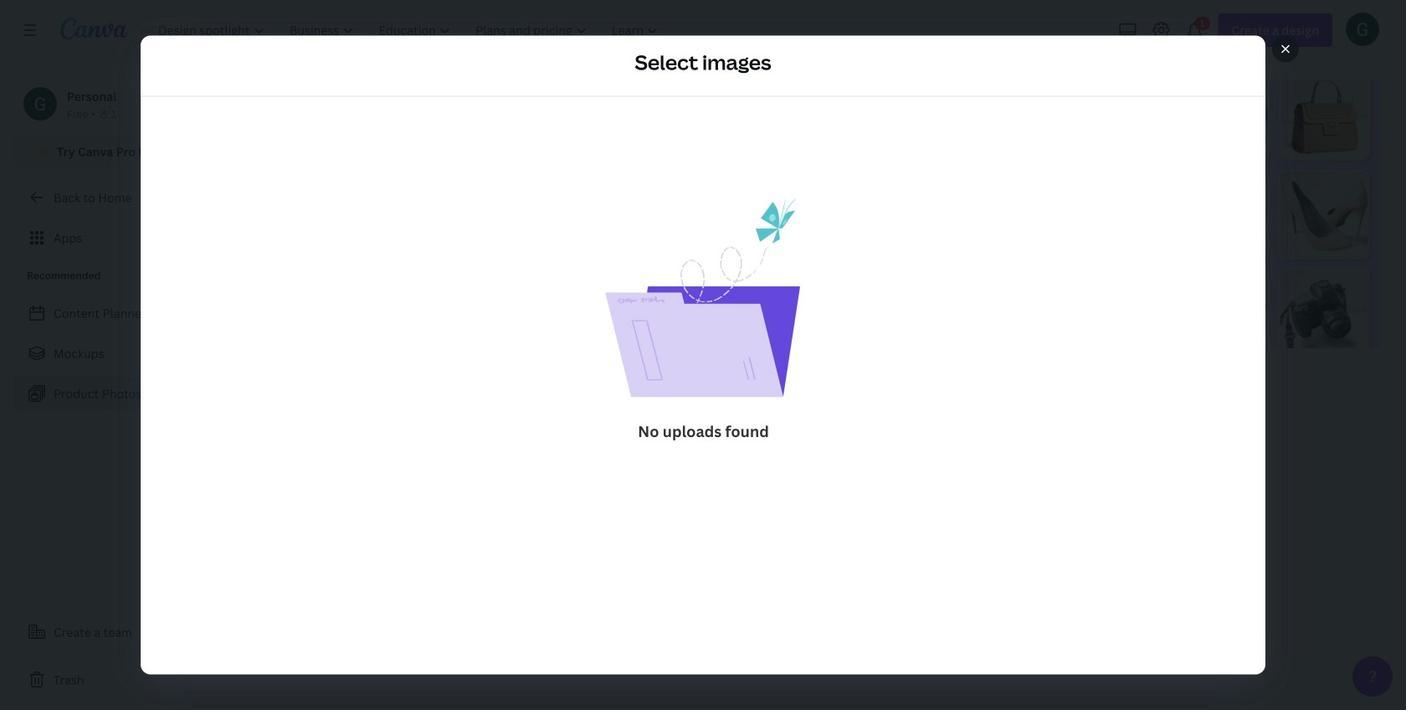 Task type: vqa. For each thing, say whether or not it's contained in the screenshot.
The Ai
no



Task type: locate. For each thing, give the bounding box(es) containing it.
top level navigation element
[[147, 13, 673, 47]]

product photos" image
[[1023, 80, 1380, 348]]

tab list
[[677, 49, 729, 82]]

list
[[13, 296, 218, 410]]



